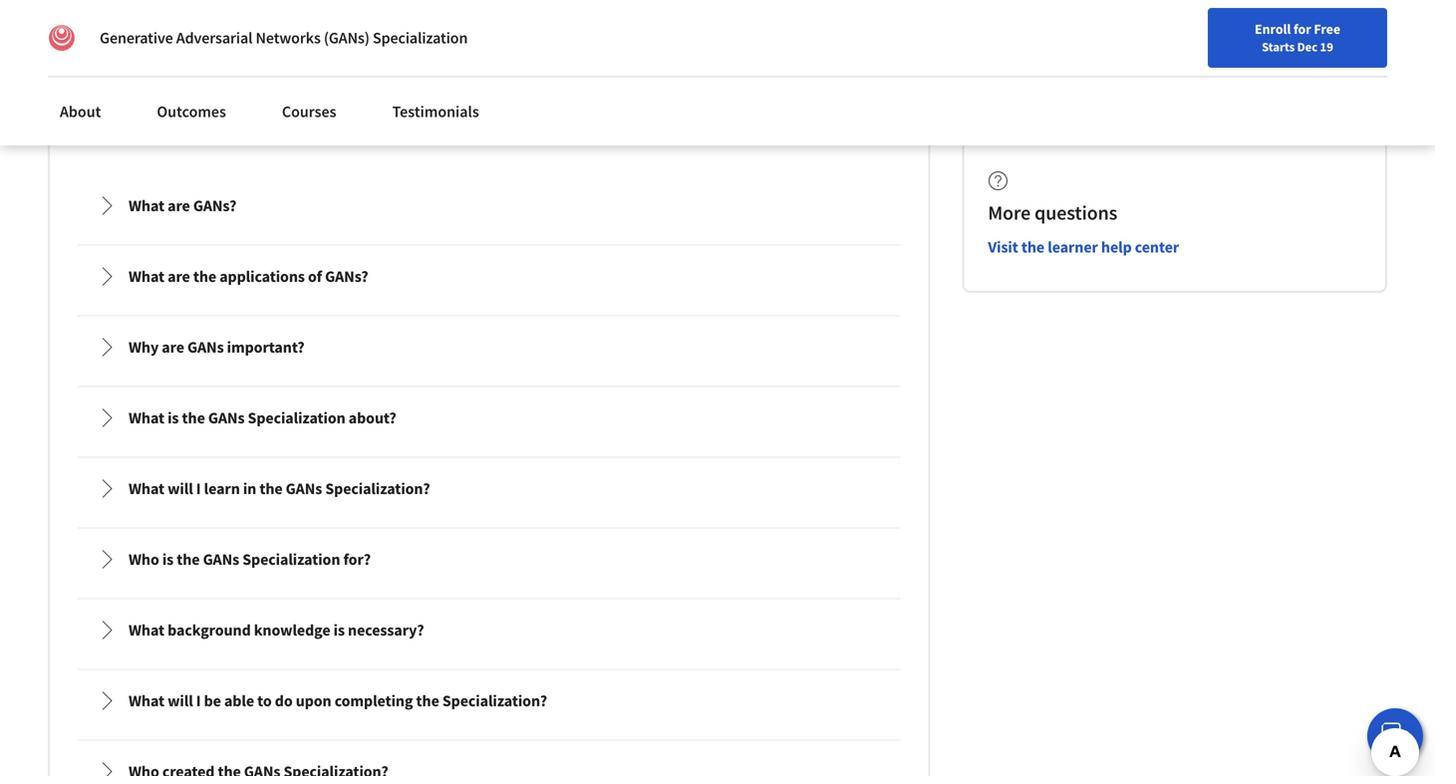 Task type: describe. For each thing, give the bounding box(es) containing it.
visit
[[988, 237, 1019, 257]]

gans left important?
[[187, 337, 224, 357]]

outcomes
[[157, 102, 226, 122]]

the inside dropdown button
[[259, 479, 283, 499]]

specialization for who is the gans specialization for?
[[242, 550, 340, 570]]

generative adversarial networks (gans) specialization
[[100, 28, 468, 48]]

are for the
[[168, 267, 190, 287]]

learner
[[1048, 237, 1098, 257]]

what background knowledge is necessary?
[[129, 620, 424, 640]]

what will i be able to do upon completing the specialization? button
[[81, 673, 897, 729]]

what is the gans specialization about? button
[[81, 390, 897, 446]]

frequently
[[48, 78, 177, 113]]

i for be
[[196, 691, 201, 711]]

the right "visit"
[[1022, 237, 1045, 257]]

what is the gans specialization about?
[[129, 408, 396, 428]]

the right who
[[177, 550, 200, 570]]

specialization? inside dropdown button
[[325, 479, 430, 499]]

more
[[988, 200, 1031, 225]]

background
[[168, 620, 251, 640]]

is inside dropdown button
[[334, 620, 345, 640]]

0 horizontal spatial questions
[[258, 78, 374, 113]]

specialization for what is the gans specialization about?
[[248, 408, 346, 428]]

deeplearning.ai image
[[48, 24, 76, 52]]

what are gans?
[[129, 196, 237, 216]]

gans inside dropdown button
[[286, 479, 322, 499]]

for?
[[343, 550, 371, 570]]

will for be
[[168, 691, 193, 711]]

who is the gans specialization for?
[[129, 550, 371, 570]]

what are the applications of gans?
[[129, 267, 368, 287]]

why
[[129, 337, 159, 357]]

testimonials
[[392, 102, 479, 122]]

able
[[224, 691, 254, 711]]

the right completing at the bottom left of page
[[416, 691, 439, 711]]

specialization? inside dropdown button
[[442, 691, 547, 711]]

why are gans important?
[[129, 337, 305, 357]]

courses
[[282, 102, 336, 122]]

frequently asked questions
[[48, 78, 374, 113]]

visit the learner help center link
[[988, 237, 1179, 257]]

more questions
[[988, 200, 1118, 225]]

learn
[[204, 479, 240, 499]]

the down why are gans important?
[[182, 408, 205, 428]]

will for learn
[[168, 479, 193, 499]]

are for gans?
[[168, 196, 190, 216]]

important?
[[227, 337, 305, 357]]

(gans)
[[324, 28, 370, 48]]

what will i learn in the gans specialization?
[[129, 479, 430, 499]]

who is the gans specialization for? button
[[81, 532, 897, 588]]

applications
[[219, 267, 305, 287]]

is for who
[[162, 550, 174, 570]]

asked
[[183, 78, 253, 113]]

to
[[257, 691, 272, 711]]



Task type: vqa. For each thing, say whether or not it's contained in the screenshot.
Contact Sales BUTTON at the right top
no



Task type: locate. For each thing, give the bounding box(es) containing it.
0 horizontal spatial gans?
[[193, 196, 237, 216]]

1 i from the top
[[196, 479, 201, 499]]

knowledge
[[254, 620, 330, 640]]

dec
[[1298, 39, 1318, 55]]

why are gans important? button
[[81, 319, 897, 375]]

is left 'necessary?' at the bottom of the page
[[334, 620, 345, 640]]

gans? right of
[[325, 267, 368, 287]]

what background knowledge is necessary? button
[[81, 603, 897, 658]]

of
[[308, 267, 322, 287]]

adversarial
[[176, 28, 253, 48]]

2 vertical spatial is
[[334, 620, 345, 640]]

1 vertical spatial questions
[[1035, 200, 1118, 225]]

questions
[[258, 78, 374, 113], [1035, 200, 1118, 225]]

i left be
[[196, 691, 201, 711]]

will left learn
[[168, 479, 193, 499]]

starts
[[1262, 39, 1295, 55]]

3 what from the top
[[129, 408, 164, 428]]

is down why are gans important?
[[168, 408, 179, 428]]

i left learn
[[196, 479, 201, 499]]

i inside dropdown button
[[196, 691, 201, 711]]

5 what from the top
[[129, 620, 164, 640]]

courses link
[[270, 90, 348, 134]]

0 vertical spatial specialization?
[[325, 479, 430, 499]]

i for learn
[[196, 479, 201, 499]]

is right who
[[162, 550, 174, 570]]

be
[[204, 691, 221, 711]]

None search field
[[284, 12, 613, 52]]

what for what background knowledge is necessary?
[[129, 620, 164, 640]]

will inside dropdown button
[[168, 691, 193, 711]]

specialization for generative adversarial networks (gans) specialization
[[373, 28, 468, 48]]

visit the learner help center
[[988, 237, 1179, 257]]

questions up learner at the top of the page
[[1035, 200, 1118, 225]]

0 vertical spatial are
[[168, 196, 190, 216]]

what are the applications of gans? button
[[81, 249, 897, 304]]

what for what will i learn in the gans specialization?
[[129, 479, 164, 499]]

outcomes link
[[145, 90, 238, 134]]

0 vertical spatial specialization
[[373, 28, 468, 48]]

is
[[168, 408, 179, 428], [162, 550, 174, 570], [334, 620, 345, 640]]

0 vertical spatial questions
[[258, 78, 374, 113]]

gans up learn
[[208, 408, 245, 428]]

generative
[[100, 28, 173, 48]]

gans
[[187, 337, 224, 357], [208, 408, 245, 428], [286, 479, 322, 499], [203, 550, 239, 570]]

i
[[196, 479, 201, 499], [196, 691, 201, 711]]

0 vertical spatial gans?
[[193, 196, 237, 216]]

completing
[[335, 691, 413, 711]]

free
[[1314, 20, 1341, 38]]

0 vertical spatial i
[[196, 479, 201, 499]]

gans? up what are the applications of gans?
[[193, 196, 237, 216]]

menu item
[[1074, 20, 1202, 85]]

necessary?
[[348, 620, 424, 640]]

about
[[60, 102, 101, 122]]

enroll for free starts dec 19
[[1255, 20, 1341, 55]]

2 i from the top
[[196, 691, 201, 711]]

do
[[275, 691, 293, 711]]

1 horizontal spatial questions
[[1035, 200, 1118, 225]]

4 what from the top
[[129, 479, 164, 499]]

are for gans
[[162, 337, 184, 357]]

are
[[168, 196, 190, 216], [168, 267, 190, 287], [162, 337, 184, 357]]

center
[[1135, 237, 1179, 257]]

specialization?
[[325, 479, 430, 499], [442, 691, 547, 711]]

what for what are gans?
[[129, 196, 164, 216]]

1 will from the top
[[168, 479, 193, 499]]

testimonials link
[[380, 90, 491, 134]]

0 vertical spatial is
[[168, 408, 179, 428]]

questions down networks
[[258, 78, 374, 113]]

gans right in
[[286, 479, 322, 499]]

the right in
[[259, 479, 283, 499]]

what
[[129, 196, 164, 216], [129, 267, 164, 287], [129, 408, 164, 428], [129, 479, 164, 499], [129, 620, 164, 640], [129, 691, 164, 711]]

in
[[243, 479, 256, 499]]

about link
[[48, 90, 113, 134]]

1 vertical spatial gans?
[[325, 267, 368, 287]]

1 vertical spatial specialization?
[[442, 691, 547, 711]]

specialization up what will i learn in the gans specialization?
[[248, 408, 346, 428]]

1 vertical spatial i
[[196, 691, 201, 711]]

1 horizontal spatial specialization?
[[442, 691, 547, 711]]

the left applications
[[193, 267, 216, 287]]

what for what is the gans specialization about?
[[129, 408, 164, 428]]

1 vertical spatial will
[[168, 691, 193, 711]]

1 what from the top
[[129, 196, 164, 216]]

for
[[1294, 20, 1312, 38]]

2 vertical spatial are
[[162, 337, 184, 357]]

0 horizontal spatial specialization?
[[325, 479, 430, 499]]

2 what from the top
[[129, 267, 164, 287]]

networks
[[256, 28, 321, 48]]

will inside dropdown button
[[168, 479, 193, 499]]

is for what
[[168, 408, 179, 428]]

about?
[[349, 408, 396, 428]]

i inside dropdown button
[[196, 479, 201, 499]]

enroll
[[1255, 20, 1291, 38]]

list
[[74, 171, 904, 777]]

the
[[1022, 237, 1045, 257], [193, 267, 216, 287], [182, 408, 205, 428], [259, 479, 283, 499], [177, 550, 200, 570], [416, 691, 439, 711]]

0 vertical spatial will
[[168, 479, 193, 499]]

upon
[[296, 691, 332, 711]]

1 horizontal spatial gans?
[[325, 267, 368, 287]]

2 vertical spatial specialization
[[242, 550, 340, 570]]

coursera image
[[24, 16, 151, 48]]

1 vertical spatial are
[[168, 267, 190, 287]]

specialization? down the what background knowledge is necessary? dropdown button
[[442, 691, 547, 711]]

specialization right (gans)
[[373, 28, 468, 48]]

will left be
[[168, 691, 193, 711]]

what for what will i be able to do upon completing the specialization?
[[129, 691, 164, 711]]

will
[[168, 479, 193, 499], [168, 691, 193, 711]]

are down what are gans?
[[168, 267, 190, 287]]

help
[[1101, 237, 1132, 257]]

who
[[129, 550, 159, 570]]

are right why
[[162, 337, 184, 357]]

1 vertical spatial is
[[162, 550, 174, 570]]

1 vertical spatial specialization
[[248, 408, 346, 428]]

what will i learn in the gans specialization? button
[[81, 461, 897, 517]]

what will i be able to do upon completing the specialization?
[[129, 691, 547, 711]]

are down outcomes
[[168, 196, 190, 216]]

what for what are the applications of gans?
[[129, 267, 164, 287]]

specialization left the for?
[[242, 550, 340, 570]]

2 will from the top
[[168, 691, 193, 711]]

6 what from the top
[[129, 691, 164, 711]]

19
[[1320, 39, 1334, 55]]

gans?
[[193, 196, 237, 216], [325, 267, 368, 287]]

what are gans? button
[[81, 178, 897, 234]]

specialization
[[373, 28, 468, 48], [248, 408, 346, 428], [242, 550, 340, 570]]

gans down learn
[[203, 550, 239, 570]]

specialization? down about?
[[325, 479, 430, 499]]

chat with us image
[[1380, 721, 1412, 753]]

list containing what are gans?
[[74, 171, 904, 777]]



